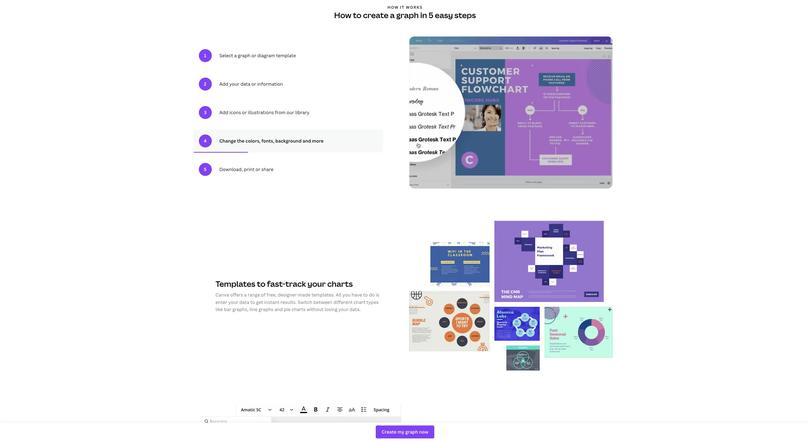 Task type: locate. For each thing, give the bounding box(es) containing it.
data
[[240, 81, 250, 87], [239, 299, 249, 305]]

bar
[[224, 306, 231, 312]]

1 add from the top
[[219, 81, 228, 87]]

charts down switch
[[292, 306, 306, 312]]

0 vertical spatial and
[[303, 138, 311, 144]]

and inside templates to fast-track your charts canva offers a range of free, designer-made templates. all you have to do is enter your data to get instant results. switch between different chart types like bar graphs, line graphs and pie charts without losing your data.
[[274, 306, 283, 312]]

a inside the how it works how to create a graph in 5 easy steps
[[390, 10, 395, 20]]

create
[[363, 10, 388, 20]]

0 vertical spatial a
[[390, 10, 395, 20]]

1
[[204, 52, 206, 59]]

have
[[352, 292, 362, 298]]

5 left download,
[[204, 166, 207, 172]]

to left create on the top left of the page
[[353, 10, 361, 20]]

0 horizontal spatial and
[[274, 306, 283, 312]]

icons
[[229, 109, 241, 115]]

range
[[248, 292, 260, 298]]

between
[[313, 299, 332, 305]]

to inside the how it works how to create a graph in 5 easy steps
[[353, 10, 361, 20]]

1 horizontal spatial a
[[244, 292, 247, 298]]

2 vertical spatial a
[[244, 292, 247, 298]]

download, print or share
[[219, 166, 273, 172]]

and
[[303, 138, 311, 144], [274, 306, 283, 312]]

free,
[[267, 292, 277, 298]]

1 horizontal spatial graph
[[396, 10, 419, 20]]

graph inside the how it works how to create a graph in 5 easy steps
[[396, 10, 419, 20]]

your
[[229, 81, 239, 87], [308, 278, 326, 289], [228, 299, 238, 305], [339, 306, 349, 312]]

0 vertical spatial graph
[[396, 10, 419, 20]]

0 vertical spatial add
[[219, 81, 228, 87]]

templates
[[216, 278, 255, 289]]

and left pie
[[274, 306, 283, 312]]

5
[[429, 10, 433, 20], [204, 166, 207, 172]]

0 horizontal spatial 5
[[204, 166, 207, 172]]

a
[[390, 10, 395, 20], [234, 52, 237, 59], [244, 292, 247, 298]]

data.
[[350, 306, 361, 312]]

template
[[276, 52, 296, 59]]

1 horizontal spatial and
[[303, 138, 311, 144]]

data inside templates to fast-track your charts canva offers a range of free, designer-made templates. all you have to do is enter your data to get instant results. switch between different chart types like bar graphs, line graphs and pie charts without losing your data.
[[239, 299, 249, 305]]

line
[[249, 306, 257, 312]]

print
[[244, 166, 254, 172]]

0 vertical spatial 5
[[429, 10, 433, 20]]

data up graphs,
[[239, 299, 249, 305]]

5 right in
[[429, 10, 433, 20]]

graph left in
[[396, 10, 419, 20]]

canva
[[216, 292, 229, 298]]

data left information
[[240, 81, 250, 87]]

more
[[312, 138, 324, 144]]

download,
[[219, 166, 243, 172]]

1 vertical spatial add
[[219, 109, 228, 115]]

add right 2
[[219, 81, 228, 87]]

a left it
[[390, 10, 395, 20]]

a left the range
[[244, 292, 247, 298]]

1 horizontal spatial 5
[[429, 10, 433, 20]]

steps
[[455, 10, 476, 20]]

0 horizontal spatial a
[[234, 52, 237, 59]]

1 vertical spatial data
[[239, 299, 249, 305]]

charts
[[327, 278, 353, 289], [292, 306, 306, 312]]

2 horizontal spatial a
[[390, 10, 395, 20]]

your down "different"
[[339, 306, 349, 312]]

graphs,
[[232, 306, 248, 312]]

1 vertical spatial and
[[274, 306, 283, 312]]

0 vertical spatial data
[[240, 81, 250, 87]]

2 add from the top
[[219, 109, 228, 115]]

to left the get
[[250, 299, 255, 305]]

graph
[[396, 10, 419, 20], [238, 52, 250, 59]]

to
[[353, 10, 361, 20], [257, 278, 265, 289], [363, 292, 368, 298], [250, 299, 255, 305]]

do
[[369, 292, 375, 298]]

the
[[237, 138, 244, 144]]

a inside templates to fast-track your charts canva offers a range of free, designer-made templates. all you have to do is enter your data to get instant results. switch between different chart types like bar graphs, line graphs and pie charts without losing your data.
[[244, 292, 247, 298]]

how
[[387, 5, 399, 10], [334, 10, 351, 20]]

graph right the select
[[238, 52, 250, 59]]

0 vertical spatial charts
[[327, 278, 353, 289]]

your up templates.
[[308, 278, 326, 289]]

your down 'offers' on the bottom
[[228, 299, 238, 305]]

colors,
[[245, 138, 260, 144]]

to up the of
[[257, 278, 265, 289]]

of
[[261, 292, 266, 298]]

add left the icons
[[219, 109, 228, 115]]

1 vertical spatial charts
[[292, 306, 306, 312]]

without
[[307, 306, 323, 312]]

1 vertical spatial graph
[[238, 52, 250, 59]]

2
[[204, 81, 206, 87]]

charts up all
[[327, 278, 353, 289]]

or left information
[[251, 81, 256, 87]]

track
[[285, 278, 306, 289]]

or
[[252, 52, 256, 59], [251, 81, 256, 87], [242, 109, 247, 115], [256, 166, 260, 172]]

a right the select
[[234, 52, 237, 59]]

1 vertical spatial a
[[234, 52, 237, 59]]

and left more
[[303, 138, 311, 144]]

add
[[219, 81, 228, 87], [219, 109, 228, 115]]

it
[[400, 5, 405, 10]]



Task type: vqa. For each thing, say whether or not it's contained in the screenshot.
middle a
yes



Task type: describe. For each thing, give the bounding box(es) containing it.
all
[[336, 292, 341, 298]]

like
[[216, 306, 223, 312]]

works
[[406, 5, 423, 10]]

enter
[[216, 299, 227, 305]]

is
[[376, 292, 379, 298]]

1 horizontal spatial how
[[387, 5, 399, 10]]

add for add your data or information
[[219, 81, 228, 87]]

select
[[219, 52, 233, 59]]

losing
[[325, 306, 337, 312]]

information
[[257, 81, 283, 87]]

diagram
[[257, 52, 275, 59]]

change the colors, fonts, background and more
[[219, 138, 324, 144]]

add for add icons or illustrations from our library
[[219, 109, 228, 115]]

pie
[[284, 306, 291, 312]]

illustrations
[[248, 109, 274, 115]]

how it works how to create a graph in 5 easy steps
[[334, 5, 476, 20]]

1 horizontal spatial charts
[[327, 278, 353, 289]]

select a graph or diagram template
[[219, 52, 296, 59]]

chart
[[354, 299, 365, 305]]

switch
[[298, 299, 312, 305]]

in
[[420, 10, 427, 20]]

or left diagram
[[252, 52, 256, 59]]

add your data or information
[[219, 81, 283, 87]]

you
[[343, 292, 351, 298]]

background
[[275, 138, 302, 144]]

fast-
[[267, 278, 285, 289]]

offers
[[230, 292, 243, 298]]

instant
[[264, 299, 279, 305]]

graphs
[[259, 306, 273, 312]]

0 horizontal spatial graph
[[238, 52, 250, 59]]

1 vertical spatial 5
[[204, 166, 207, 172]]

or right 'print'
[[256, 166, 260, 172]]

library
[[295, 109, 309, 115]]

0 horizontal spatial how
[[334, 10, 351, 20]]

made
[[298, 292, 310, 298]]

share
[[261, 166, 273, 172]]

or right the icons
[[242, 109, 247, 115]]

designer-
[[278, 292, 298, 298]]

to left do
[[363, 292, 368, 298]]

4
[[204, 138, 207, 144]]

add icons or illustrations from our library
[[219, 109, 309, 115]]

from
[[275, 109, 286, 115]]

templates.
[[312, 292, 335, 298]]

different
[[333, 299, 353, 305]]

3
[[204, 109, 207, 115]]

easy
[[435, 10, 453, 20]]

change
[[219, 138, 236, 144]]

your up the icons
[[229, 81, 239, 87]]

fonts,
[[261, 138, 274, 144]]

our
[[287, 109, 294, 115]]

0 horizontal spatial charts
[[292, 306, 306, 312]]

results.
[[281, 299, 297, 305]]

get
[[256, 299, 263, 305]]

types
[[366, 299, 379, 305]]

templates to fast-track your charts canva offers a range of free, designer-made templates. all you have to do is enter your data to get instant results. switch between different chart types like bar graphs, line graphs and pie charts without losing your data.
[[216, 278, 379, 312]]

5 inside the how it works how to create a graph in 5 easy steps
[[429, 10, 433, 20]]



